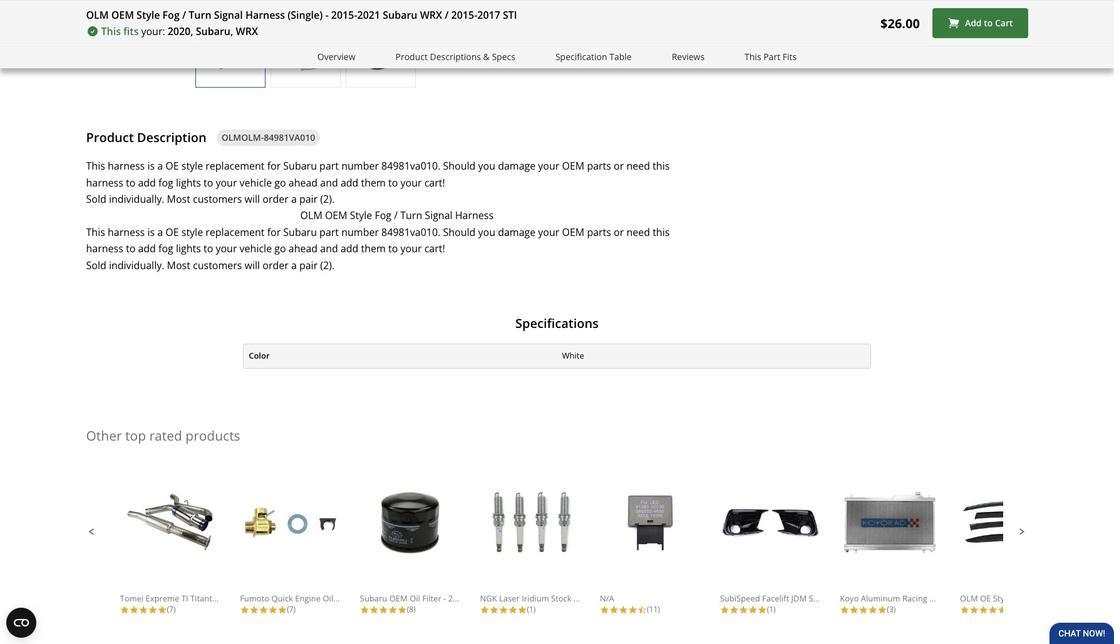 Task type: locate. For each thing, give the bounding box(es) containing it.
1 horizontal spatial product
[[395, 51, 428, 63]]

7 total reviews element
[[120, 604, 220, 615], [240, 604, 340, 615]]

1 star image from the left
[[120, 605, 129, 615]]

(7) left ti
[[167, 604, 176, 615]]

3 star image from the left
[[148, 605, 158, 615]]

- inside olm oe style rain guards -... link
[[1062, 593, 1064, 604]]

0 horizontal spatial olmolm-84981va010 olm oem style fog / turn signal harness - 2015-2021 subaru wrx / 2015-2017 sti, image
[[196, 30, 265, 75]]

fumoto quick engine oil drain valve... link
[[240, 489, 385, 604]]

... right radiator
[[966, 593, 973, 604]]

2 total reviews element
[[960, 604, 1060, 615]]

- right (single)
[[325, 8, 329, 22]]

olmolm-84981va010 olm oem style fog / turn signal harness - 2015-2021 subaru wrx / 2015-2017 sti, image down 2021
[[346, 30, 415, 75]]

style inside this harness is a oe style replacement for subaru part number 84981va010.  should you damage your oem parts or need this harness to add fog lights to your vehicle go ahead and add them to your cart! sold individually.  most customers will order a pair (2). olm oem style fog / turn signal harness this harness is a oe style replacement for subaru part number 84981va010.  should you damage your oem parts or need this harness to add fog lights to your vehicle go ahead and add them to your cart! sold individually.  most customers will order a pair (2).
[[350, 209, 372, 223]]

6 star image from the left
[[480, 605, 489, 615]]

tomei
[[120, 593, 143, 604]]

19 star image from the left
[[840, 605, 849, 615]]

(single)
[[288, 8, 323, 22]]

0 vertical spatial parts
[[587, 159, 611, 173]]

harness
[[245, 8, 285, 22], [455, 209, 494, 223]]

2 is from the top
[[147, 225, 155, 239]]

2 vehicle from the top
[[240, 242, 272, 256]]

vehicle
[[240, 176, 272, 190], [240, 242, 272, 256]]

oil left the drain
[[323, 593, 333, 604]]

oil left filter
[[410, 593, 420, 604]]

1 total reviews element for facelift
[[720, 604, 820, 615]]

2 order from the top
[[263, 258, 289, 272]]

sti
[[503, 8, 517, 22]]

2 should from the top
[[443, 225, 476, 239]]

2 horizontal spatial style
[[993, 593, 1011, 604]]

2 vertical spatial wrx
[[474, 593, 491, 604]]

wrx up the go to right image
[[420, 8, 442, 22]]

(11)
[[647, 604, 660, 615]]

1 (7) from the left
[[167, 604, 176, 615]]

- right radiator
[[964, 593, 966, 604]]

2 84981va010. from the top
[[381, 225, 440, 239]]

should
[[443, 159, 476, 173], [443, 225, 476, 239]]

1 horizontal spatial fog
[[375, 209, 391, 223]]

12 star image from the left
[[508, 605, 518, 615]]

1 vertical spatial most
[[167, 258, 190, 272]]

0 horizontal spatial oil
[[323, 593, 333, 604]]

0 vertical spatial turn
[[189, 8, 211, 22]]

facelift
[[762, 593, 789, 604]]

1 or from the top
[[614, 159, 624, 173]]

0 horizontal spatial fog
[[163, 8, 180, 22]]

0 horizontal spatial style
[[137, 8, 160, 22]]

1 7 total reviews element from the left
[[120, 604, 220, 615]]

8 total reviews element
[[360, 604, 460, 615]]

1 you from the top
[[478, 159, 495, 173]]

2 7 total reviews element from the left
[[240, 604, 340, 615]]

2 sold from the top
[[86, 258, 106, 272]]

84981va010
[[264, 131, 315, 143]]

star image
[[129, 605, 139, 615], [139, 605, 148, 615], [148, 605, 158, 615], [158, 605, 167, 615], [249, 605, 259, 615], [268, 605, 278, 615], [360, 605, 369, 615], [379, 605, 388, 615], [388, 605, 398, 615], [398, 605, 407, 615], [499, 605, 508, 615], [508, 605, 518, 615], [600, 605, 609, 615], [619, 605, 628, 615], [720, 605, 729, 615], [739, 605, 748, 615], [748, 605, 758, 615], [758, 605, 767, 615], [840, 605, 849, 615], [859, 605, 868, 615], [969, 605, 979, 615], [979, 605, 988, 615], [988, 605, 998, 615]]

need
[[627, 159, 650, 173], [627, 225, 650, 239]]

2 vertical spatial olm
[[960, 593, 978, 604]]

for
[[267, 159, 281, 173], [267, 225, 281, 239]]

1 horizontal spatial 7 total reviews element
[[240, 604, 340, 615]]

to
[[984, 17, 993, 29], [126, 176, 135, 190], [204, 176, 213, 190], [388, 176, 398, 190], [126, 242, 135, 256], [204, 242, 213, 256], [388, 242, 398, 256]]

olm
[[86, 8, 109, 22], [300, 209, 322, 223], [960, 593, 978, 604]]

6 star image from the left
[[268, 605, 278, 615]]

1 vertical spatial number
[[341, 225, 379, 239]]

product for product description
[[86, 129, 134, 146]]

1 vertical spatial you
[[478, 225, 495, 239]]

1 vertical spatial replacement
[[206, 225, 265, 239]]

1 vertical spatial go
[[274, 242, 286, 256]]

rain
[[1013, 593, 1030, 604]]

0 vertical spatial customers
[[193, 192, 242, 206]]

- right filter
[[443, 593, 446, 604]]

0 horizontal spatial signal
[[214, 8, 243, 22]]

1 sold from the top
[[86, 192, 106, 206]]

1 vertical spatial and
[[320, 242, 338, 256]]

subispeed
[[720, 593, 760, 604]]

0 vertical spatial individually.
[[109, 192, 164, 206]]

1 vertical spatial customers
[[193, 258, 242, 272]]

1 vertical spatial vehicle
[[240, 242, 272, 256]]

2 (1) from the left
[[767, 604, 776, 615]]

1 replacement from the top
[[206, 159, 265, 173]]

0 horizontal spatial wrx
[[236, 24, 258, 38]]

to inside button
[[984, 17, 993, 29]]

1 is from the top
[[147, 159, 155, 173]]

wrx right 2015+
[[474, 593, 491, 604]]

15 star image from the left
[[720, 605, 729, 615]]

3 total reviews element
[[840, 604, 940, 615]]

1 vertical spatial damage
[[498, 225, 536, 239]]

2015- up descriptions
[[451, 8, 477, 22]]

0 vertical spatial 84981va010.
[[381, 159, 440, 173]]

2 for from the top
[[267, 225, 281, 239]]

1 horizontal spatial (7)
[[287, 604, 296, 615]]

product description
[[86, 129, 206, 146]]

subaru,
[[196, 24, 233, 38]]

2 lights from the top
[[176, 242, 201, 256]]

0 vertical spatial fog
[[163, 8, 180, 22]]

signal
[[214, 8, 243, 22], [425, 209, 453, 223]]

1 ahead from the top
[[289, 176, 318, 190]]

5 star image from the left
[[249, 605, 259, 615]]

2015-
[[331, 8, 357, 22], [451, 8, 477, 22]]

&
[[483, 51, 490, 63]]

0 horizontal spatial (7)
[[167, 604, 176, 615]]

0 vertical spatial style
[[181, 159, 203, 173]]

0 horizontal spatial ...
[[966, 593, 973, 604]]

star image
[[120, 605, 129, 615], [240, 605, 249, 615], [259, 605, 268, 615], [278, 605, 287, 615], [369, 605, 379, 615], [480, 605, 489, 615], [489, 605, 499, 615], [518, 605, 527, 615], [609, 605, 619, 615], [628, 605, 638, 615], [729, 605, 739, 615], [849, 605, 859, 615], [868, 605, 878, 615], [878, 605, 887, 615], [960, 605, 969, 615], [998, 605, 1007, 615]]

0 vertical spatial damage
[[498, 159, 536, 173]]

0 vertical spatial you
[[478, 159, 495, 173]]

style for olm oem style fog / turn signal harness (single) - 2015-2021 subaru wrx / 2015-2017 sti
[[137, 8, 160, 22]]

1 vertical spatial style
[[181, 225, 203, 239]]

/
[[182, 8, 186, 22], [445, 8, 449, 22], [394, 209, 398, 223]]

rated
[[149, 427, 182, 444]]

11 star image from the left
[[729, 605, 739, 615]]

2 horizontal spatial olm
[[960, 593, 978, 604]]

0 vertical spatial part
[[319, 159, 339, 173]]

olmolm-84981va010 olm oem style fog / turn signal harness - 2015-2021 subaru wrx / 2015-2017 sti, image
[[196, 30, 265, 75], [271, 30, 340, 75], [346, 30, 415, 75]]

you
[[478, 159, 495, 173], [478, 225, 495, 239]]

2015- right (single)
[[331, 8, 357, 22]]

ngk laser iridium stock heat range... link
[[480, 489, 624, 604]]

1 vertical spatial ahead
[[289, 242, 318, 256]]

this harness is a oe style replacement for subaru part number 84981va010.  should you damage your oem parts or need this harness to add fog lights to your vehicle go ahead and add them to your cart! sold individually.  most customers will order a pair (2). olm oem style fog / turn signal harness this harness is a oe style replacement for subaru part number 84981va010.  should you damage your oem parts or need this harness to add fog lights to your vehicle go ahead and add them to your cart! sold individually.  most customers will order a pair (2).
[[86, 159, 670, 272]]

lights
[[176, 176, 201, 190], [176, 242, 201, 256]]

1 vertical spatial need
[[627, 225, 650, 239]]

0 vertical spatial harness
[[245, 8, 285, 22]]

- right the guards
[[1062, 593, 1064, 604]]

0 horizontal spatial 2015-
[[331, 8, 357, 22]]

1 vertical spatial or
[[614, 225, 624, 239]]

5 star image from the left
[[369, 605, 379, 615]]

2 part from the top
[[319, 225, 339, 239]]

filter
[[422, 593, 441, 604]]

1 vertical spatial will
[[245, 258, 260, 272]]

this fits your: 2020, subaru, wrx
[[101, 24, 258, 38]]

1 will from the top
[[245, 192, 260, 206]]

2 need from the top
[[627, 225, 650, 239]]

0 horizontal spatial (1)
[[527, 604, 536, 615]]

(7) for quick
[[287, 604, 296, 615]]

...
[[966, 593, 973, 604], [1064, 593, 1071, 604]]

oil
[[323, 593, 333, 604], [410, 593, 420, 604]]

2 oil from the left
[[410, 593, 420, 604]]

a
[[157, 159, 163, 173], [291, 192, 297, 206], [157, 225, 163, 239], [291, 258, 297, 272]]

and
[[320, 176, 338, 190], [320, 242, 338, 256]]

(7) right 'back...'
[[287, 604, 296, 615]]

olmolm-
[[222, 131, 264, 143]]

number
[[341, 159, 379, 173], [341, 225, 379, 239]]

olmolm-84981va010 olm oem style fog / turn signal harness - 2015-2021 subaru wrx / 2015-2017 sti, image down (single)
[[271, 30, 340, 75]]

0 vertical spatial cart!
[[424, 176, 445, 190]]

1 horizontal spatial 2015-
[[451, 8, 477, 22]]

1 vertical spatial parts
[[587, 225, 611, 239]]

1 horizontal spatial olmolm-84981va010 olm oem style fog / turn signal harness - 2015-2021 subaru wrx / 2015-2017 sti, image
[[271, 30, 340, 75]]

1 (1) from the left
[[527, 604, 536, 615]]

0 vertical spatial will
[[245, 192, 260, 206]]

this part fits
[[745, 51, 797, 63]]

product left descriptions
[[395, 51, 428, 63]]

2 ... from the left
[[1064, 593, 1071, 604]]

0 vertical spatial this
[[653, 159, 670, 173]]

wrx right subaru,
[[236, 24, 258, 38]]

sold
[[86, 192, 106, 206], [86, 258, 106, 272]]

0 horizontal spatial 7 total reviews element
[[120, 604, 220, 615]]

oil inside subaru oem oil filter - 2015+ wrx link
[[410, 593, 420, 604]]

individually.
[[109, 192, 164, 206], [109, 258, 164, 272]]

2 replacement from the top
[[206, 225, 265, 239]]

fits
[[783, 51, 797, 63]]

1 vertical spatial order
[[263, 258, 289, 272]]

-
[[325, 8, 329, 22], [443, 593, 446, 604], [964, 593, 966, 604], [1062, 593, 1064, 604]]

half star image
[[638, 605, 647, 615]]

0 vertical spatial is
[[147, 159, 155, 173]]

cart!
[[424, 176, 445, 190], [424, 242, 445, 256]]

2 star image from the left
[[139, 605, 148, 615]]

wrx
[[420, 8, 442, 22], [236, 24, 258, 38], [474, 593, 491, 604]]

olmolm-84981va010 olm oem style fog / turn signal harness - 2015-2021 subaru wrx / 2015-2017 sti, image right 2020,
[[196, 30, 265, 75]]

9 star image from the left
[[609, 605, 619, 615]]

1 horizontal spatial harness
[[455, 209, 494, 223]]

subaru oem oil filter - 2015+ wrx
[[360, 593, 491, 604]]

replacement
[[206, 159, 265, 173], [206, 225, 265, 239]]

olm oe style rain guards -... link
[[960, 489, 1071, 604]]

harness
[[108, 159, 145, 173], [86, 176, 123, 190], [108, 225, 145, 239], [86, 242, 123, 256]]

0 vertical spatial or
[[614, 159, 624, 173]]

2 and from the top
[[320, 242, 338, 256]]

1 vertical spatial product
[[86, 129, 134, 146]]

(1) for facelift
[[767, 604, 776, 615]]

2 (2). from the top
[[320, 258, 335, 272]]

1 style from the top
[[181, 159, 203, 173]]

1 oil from the left
[[323, 593, 333, 604]]

1 vertical spatial fog
[[375, 209, 391, 223]]

parts
[[587, 159, 611, 173], [587, 225, 611, 239]]

0 vertical spatial them
[[361, 176, 386, 190]]

olm inside this harness is a oe style replacement for subaru part number 84981va010.  should you damage your oem parts or need this harness to add fog lights to your vehicle go ahead and add them to your cart! sold individually.  most customers will order a pair (2). olm oem style fog / turn signal harness this harness is a oe style replacement for subaru part number 84981va010.  should you damage your oem parts or need this harness to add fog lights to your vehicle go ahead and add them to your cart! sold individually.  most customers will order a pair (2).
[[300, 209, 322, 223]]

2 will from the top
[[245, 258, 260, 272]]

(1) left jdm
[[767, 604, 776, 615]]

1 vertical spatial pair
[[299, 258, 318, 272]]

0 vertical spatial replacement
[[206, 159, 265, 173]]

2 horizontal spatial wrx
[[474, 593, 491, 604]]

2 (7) from the left
[[287, 604, 296, 615]]

1 vertical spatial lights
[[176, 242, 201, 256]]

(2)
[[1007, 604, 1016, 615]]

22 star image from the left
[[979, 605, 988, 615]]

1 vertical spatial is
[[147, 225, 155, 239]]

1 customers from the top
[[193, 192, 242, 206]]

add
[[965, 17, 982, 29]]

0 vertical spatial vehicle
[[240, 176, 272, 190]]

(1)
[[527, 604, 536, 615], [767, 604, 776, 615]]

oe
[[165, 159, 179, 173], [165, 225, 179, 239], [980, 593, 991, 604]]

16 star image from the left
[[739, 605, 748, 615]]

pair
[[299, 192, 318, 206], [299, 258, 318, 272]]

specs
[[492, 51, 515, 63]]

1 fog from the top
[[158, 176, 173, 190]]

descriptions
[[430, 51, 481, 63]]

1 horizontal spatial /
[[394, 209, 398, 223]]

1 vertical spatial part
[[319, 225, 339, 239]]

0 vertical spatial (2).
[[320, 192, 335, 206]]

0 horizontal spatial harness
[[245, 8, 285, 22]]

subispeed facelift jdm style... link
[[720, 489, 833, 604]]

1 vertical spatial style
[[350, 209, 372, 223]]

0 vertical spatial order
[[263, 192, 289, 206]]

1 pair from the top
[[299, 192, 318, 206]]

0 horizontal spatial product
[[86, 129, 134, 146]]

olm oem style fog / turn signal harness (single) - 2015-2021 subaru wrx / 2015-2017 sti
[[86, 8, 517, 22]]

2 1 total reviews element from the left
[[720, 604, 820, 615]]

product left description
[[86, 129, 134, 146]]

this for this harness is a oe style replacement for subaru part number 84981va010.  should you damage your oem parts or need this harness to add fog lights to your vehicle go ahead and add them to your cart! sold individually.  most customers will order a pair (2). olm oem style fog / turn signal harness this harness is a oe style replacement for subaru part number 84981va010.  should you damage your oem parts or need this harness to add fog lights to your vehicle go ahead and add them to your cart! sold individually.  most customers will order a pair (2).
[[86, 159, 105, 173]]

color
[[249, 350, 270, 362]]

1 vertical spatial fog
[[158, 242, 173, 256]]

0 vertical spatial and
[[320, 176, 338, 190]]

2 most from the top
[[167, 258, 190, 272]]

or
[[614, 159, 624, 173], [614, 225, 624, 239]]

subaru
[[383, 8, 417, 22], [283, 159, 317, 173], [283, 225, 317, 239], [360, 593, 387, 604]]

1 horizontal spatial oil
[[410, 593, 420, 604]]

1 1 total reviews element from the left
[[480, 604, 580, 615]]

1 them from the top
[[361, 176, 386, 190]]

your:
[[141, 24, 165, 38]]

0 vertical spatial pair
[[299, 192, 318, 206]]

0 vertical spatial style
[[137, 8, 160, 22]]

2 go from the top
[[274, 242, 286, 256]]

2 damage from the top
[[498, 225, 536, 239]]

0 vertical spatial product
[[395, 51, 428, 63]]

1 vertical spatial them
[[361, 242, 386, 256]]

1 vertical spatial signal
[[425, 209, 453, 223]]

10 star image from the left
[[628, 605, 638, 615]]

1 2015- from the left
[[331, 8, 357, 22]]

0 vertical spatial number
[[341, 159, 379, 173]]

0 horizontal spatial 1 total reviews element
[[480, 604, 580, 615]]

other
[[86, 427, 122, 444]]

will
[[245, 192, 260, 206], [245, 258, 260, 272]]

$26.00
[[881, 15, 920, 32]]

1 total reviews element
[[480, 604, 580, 615], [720, 604, 820, 615]]

1 vertical spatial 84981va010.
[[381, 225, 440, 239]]

koyo aluminum racing radiator -...
[[840, 593, 973, 604]]

... right the guards
[[1064, 593, 1071, 604]]

(1) for laser
[[527, 604, 536, 615]]

1 vertical spatial for
[[267, 225, 281, 239]]

(7)
[[167, 604, 176, 615], [287, 604, 296, 615]]

1 vertical spatial individually.
[[109, 258, 164, 272]]

fog
[[163, 8, 180, 22], [375, 209, 391, 223]]

1 vertical spatial should
[[443, 225, 476, 239]]

fog
[[158, 176, 173, 190], [158, 242, 173, 256]]

most
[[167, 192, 190, 206], [167, 258, 190, 272]]

1 parts from the top
[[587, 159, 611, 173]]

turn
[[189, 8, 211, 22], [400, 209, 422, 223]]

0 vertical spatial go
[[274, 176, 286, 190]]

1 horizontal spatial olm
[[300, 209, 322, 223]]

1 vertical spatial oe
[[165, 225, 179, 239]]

1 vertical spatial sold
[[86, 258, 106, 272]]

1 vertical spatial (2).
[[320, 258, 335, 272]]

1 horizontal spatial 1 total reviews element
[[720, 604, 820, 615]]

0 vertical spatial ahead
[[289, 176, 318, 190]]

tomei expreme ti titantium cat-back...
[[120, 593, 268, 604]]

(1) right laser
[[527, 604, 536, 615]]

1 horizontal spatial style
[[350, 209, 372, 223]]

2 customers from the top
[[193, 258, 242, 272]]

customers
[[193, 192, 242, 206], [193, 258, 242, 272]]

1 84981va010. from the top
[[381, 159, 440, 173]]

product descriptions & specs link
[[395, 50, 515, 64]]



Task type: describe. For each thing, give the bounding box(es) containing it.
7 star image from the left
[[489, 605, 499, 615]]

9 star image from the left
[[388, 605, 398, 615]]

(7) for expreme
[[167, 604, 176, 615]]

1 lights from the top
[[176, 176, 201, 190]]

guards
[[1032, 593, 1060, 604]]

0 vertical spatial oe
[[165, 159, 179, 173]]

olm oe style rain guards -...
[[960, 593, 1071, 604]]

this for this fits your: 2020, subaru, wrx
[[101, 24, 121, 38]]

2017
[[477, 8, 500, 22]]

part
[[764, 51, 780, 63]]

1 most from the top
[[167, 192, 190, 206]]

heat
[[574, 593, 592, 604]]

11 star image from the left
[[499, 605, 508, 615]]

aluminum
[[861, 593, 900, 604]]

subaru oem oil filter - 2015+ wrx link
[[360, 489, 491, 604]]

2 ahead from the top
[[289, 242, 318, 256]]

2020,
[[168, 24, 193, 38]]

this part fits link
[[745, 50, 797, 64]]

4 star image from the left
[[158, 605, 167, 615]]

signal inside this harness is a oe style replacement for subaru part number 84981va010.  should you damage your oem parts or need this harness to add fog lights to your vehicle go ahead and add them to your cart! sold individually.  most customers will order a pair (2). olm oem style fog / turn signal harness this harness is a oe style replacement for subaru part number 84981va010.  should you damage your oem parts or need this harness to add fog lights to your vehicle go ahead and add them to your cart! sold individually.  most customers will order a pair (2).
[[425, 209, 453, 223]]

2 you from the top
[[478, 225, 495, 239]]

style...
[[809, 593, 833, 604]]

fog inside this harness is a oe style replacement for subaru part number 84981va010.  should you damage your oem parts or need this harness to add fog lights to your vehicle go ahead and add them to your cart! sold individually.  most customers will order a pair (2). olm oem style fog / turn signal harness this harness is a oe style replacement for subaru part number 84981va010.  should you damage your oem parts or need this harness to add fog lights to your vehicle go ahead and add them to your cart! sold individually.  most customers will order a pair (2).
[[375, 209, 391, 223]]

other top rated products
[[86, 427, 240, 444]]

oil inside fumoto quick engine oil drain valve... link
[[323, 593, 333, 604]]

1 this from the top
[[653, 159, 670, 173]]

n/a
[[600, 593, 614, 604]]

add to cart button
[[932, 8, 1028, 38]]

1 olmolm-84981va010 olm oem style fog / turn signal harness - 2015-2021 subaru wrx / 2015-2017 sti, image from the left
[[196, 30, 265, 75]]

7 star image from the left
[[360, 605, 369, 615]]

23 star image from the left
[[988, 605, 998, 615]]

2 individually. from the top
[[109, 258, 164, 272]]

10 star image from the left
[[398, 605, 407, 615]]

olmolm-84981va010
[[222, 131, 315, 143]]

2 horizontal spatial /
[[445, 8, 449, 22]]

ngk
[[480, 593, 497, 604]]

ti
[[181, 593, 188, 604]]

style for olm oe style rain guards -...
[[993, 593, 1011, 604]]

2 cart! from the top
[[424, 242, 445, 256]]

1 vertical spatial wrx
[[236, 24, 258, 38]]

0 horizontal spatial turn
[[189, 8, 211, 22]]

2021
[[357, 8, 380, 22]]

4 star image from the left
[[278, 605, 287, 615]]

engine
[[295, 593, 321, 604]]

20 star image from the left
[[859, 605, 868, 615]]

reviews link
[[672, 50, 705, 64]]

2 fog from the top
[[158, 242, 173, 256]]

go to right image image
[[421, 45, 436, 60]]

1 cart! from the top
[[424, 176, 445, 190]]

15 star image from the left
[[960, 605, 969, 615]]

add to cart
[[965, 17, 1013, 29]]

product descriptions & specs
[[395, 51, 515, 63]]

1 need from the top
[[627, 159, 650, 173]]

ngk laser iridium stock heat range...
[[480, 593, 624, 604]]

oem inside subaru oem oil filter - 2015+ wrx link
[[389, 593, 408, 604]]

quick
[[271, 593, 293, 604]]

specification
[[555, 51, 607, 63]]

koyo aluminum racing radiator -... link
[[840, 489, 973, 604]]

1 vehicle from the top
[[240, 176, 272, 190]]

/ inside this harness is a oe style replacement for subaru part number 84981va010.  should you damage your oem parts or need this harness to add fog lights to your vehicle go ahead and add them to your cart! sold individually.  most customers will order a pair (2). olm oem style fog / turn signal harness this harness is a oe style replacement for subaru part number 84981va010.  should you damage your oem parts or need this harness to add fog lights to your vehicle go ahead and add them to your cart! sold individually.  most customers will order a pair (2).
[[394, 209, 398, 223]]

8 star image from the left
[[518, 605, 527, 615]]

n/a link
[[600, 489, 700, 604]]

racing
[[902, 593, 927, 604]]

1 for from the top
[[267, 159, 281, 173]]

overview link
[[317, 50, 355, 64]]

(3)
[[887, 604, 896, 615]]

12 star image from the left
[[849, 605, 859, 615]]

wrx inside subaru oem oil filter - 2015+ wrx link
[[474, 593, 491, 604]]

17 star image from the left
[[748, 605, 758, 615]]

radiator
[[929, 593, 962, 604]]

back...
[[244, 593, 268, 604]]

fumoto
[[240, 593, 269, 604]]

specification table link
[[555, 50, 632, 64]]

0 horizontal spatial /
[[182, 8, 186, 22]]

2 pair from the top
[[299, 258, 318, 272]]

2 olmolm-84981va010 olm oem style fog / turn signal harness - 2015-2021 subaru wrx / 2015-2017 sti, image from the left
[[271, 30, 340, 75]]

- inside koyo aluminum racing radiator -... link
[[964, 593, 966, 604]]

2 number from the top
[[341, 225, 379, 239]]

21 star image from the left
[[969, 605, 979, 615]]

titantium
[[190, 593, 227, 604]]

range...
[[594, 593, 624, 604]]

1 (2). from the top
[[320, 192, 335, 206]]

1 total reviews element for laser
[[480, 604, 580, 615]]

13 star image from the left
[[868, 605, 878, 615]]

open widget image
[[6, 608, 36, 638]]

laser
[[499, 593, 520, 604]]

- inside subaru oem oil filter - 2015+ wrx link
[[443, 593, 446, 604]]

2 2015- from the left
[[451, 8, 477, 22]]

olm for olm oe style rain guards -...
[[960, 593, 978, 604]]

cart
[[995, 17, 1013, 29]]

olm for olm oem style fog / turn signal harness (single) - 2015-2021 subaru wrx / 2015-2017 sti
[[86, 8, 109, 22]]

1 horizontal spatial wrx
[[420, 8, 442, 22]]

2015+
[[448, 593, 471, 604]]

iridium
[[522, 593, 549, 604]]

7 total reviews element for expreme
[[120, 604, 220, 615]]

7 total reviews element for quick
[[240, 604, 340, 615]]

2 vertical spatial oe
[[980, 593, 991, 604]]

product for product descriptions & specs
[[395, 51, 428, 63]]

2 parts from the top
[[587, 225, 611, 239]]

fumoto quick engine oil drain valve...
[[240, 593, 385, 604]]

(8)
[[407, 604, 416, 615]]

1 damage from the top
[[498, 159, 536, 173]]

this for this part fits
[[745, 51, 761, 63]]

fits
[[123, 24, 139, 38]]

1 and from the top
[[320, 176, 338, 190]]

cat-
[[229, 593, 244, 604]]

koyo
[[840, 593, 859, 604]]

harness inside this harness is a oe style replacement for subaru part number 84981va010.  should you damage your oem parts or need this harness to add fog lights to your vehicle go ahead and add them to your cart! sold individually.  most customers will order a pair (2). olm oem style fog / turn signal harness this harness is a oe style replacement for subaru part number 84981va010.  should you damage your oem parts or need this harness to add fog lights to your vehicle go ahead and add them to your cart! sold individually.  most customers will order a pair (2).
[[455, 209, 494, 223]]

1 should from the top
[[443, 159, 476, 173]]

0 vertical spatial signal
[[214, 8, 243, 22]]

3 olmolm-84981va010 olm oem style fog / turn signal harness - 2015-2021 subaru wrx / 2015-2017 sti, image from the left
[[346, 30, 415, 75]]

white
[[562, 350, 584, 362]]

1 order from the top
[[263, 192, 289, 206]]

3 star image from the left
[[259, 605, 268, 615]]

2 this from the top
[[653, 225, 670, 239]]

8 star image from the left
[[379, 605, 388, 615]]

table
[[609, 51, 632, 63]]

valve...
[[358, 593, 385, 604]]

16 star image from the left
[[998, 605, 1007, 615]]

1 number from the top
[[341, 159, 379, 173]]

turn inside this harness is a oe style replacement for subaru part number 84981va010.  should you damage your oem parts or need this harness to add fog lights to your vehicle go ahead and add them to your cart! sold individually.  most customers will order a pair (2). olm oem style fog / turn signal harness this harness is a oe style replacement for subaru part number 84981va010.  should you damage your oem parts or need this harness to add fog lights to your vehicle go ahead and add them to your cart! sold individually.  most customers will order a pair (2).
[[400, 209, 422, 223]]

specification table
[[555, 51, 632, 63]]

stock
[[551, 593, 572, 604]]

1 go from the top
[[274, 176, 286, 190]]

top
[[125, 427, 146, 444]]

14 star image from the left
[[619, 605, 628, 615]]

description
[[137, 129, 206, 146]]

tomei expreme ti titantium cat-back... link
[[120, 489, 268, 604]]

products
[[186, 427, 240, 444]]

reviews
[[672, 51, 705, 63]]

specifications
[[515, 315, 599, 332]]

jdm
[[791, 593, 807, 604]]

2 star image from the left
[[240, 605, 249, 615]]

drain
[[335, 593, 356, 604]]

1 individually. from the top
[[109, 192, 164, 206]]

2 them from the top
[[361, 242, 386, 256]]

1 ... from the left
[[966, 593, 973, 604]]

1 part from the top
[[319, 159, 339, 173]]

overview
[[317, 51, 355, 63]]

subispeed facelift jdm style...
[[720, 593, 833, 604]]

2 style from the top
[[181, 225, 203, 239]]

13 star image from the left
[[600, 605, 609, 615]]

14 star image from the left
[[878, 605, 887, 615]]

11 total reviews element
[[600, 604, 700, 615]]

18 star image from the left
[[758, 605, 767, 615]]

expreme
[[146, 593, 179, 604]]



Task type: vqa. For each thing, say whether or not it's contained in the screenshot.
Interior
no



